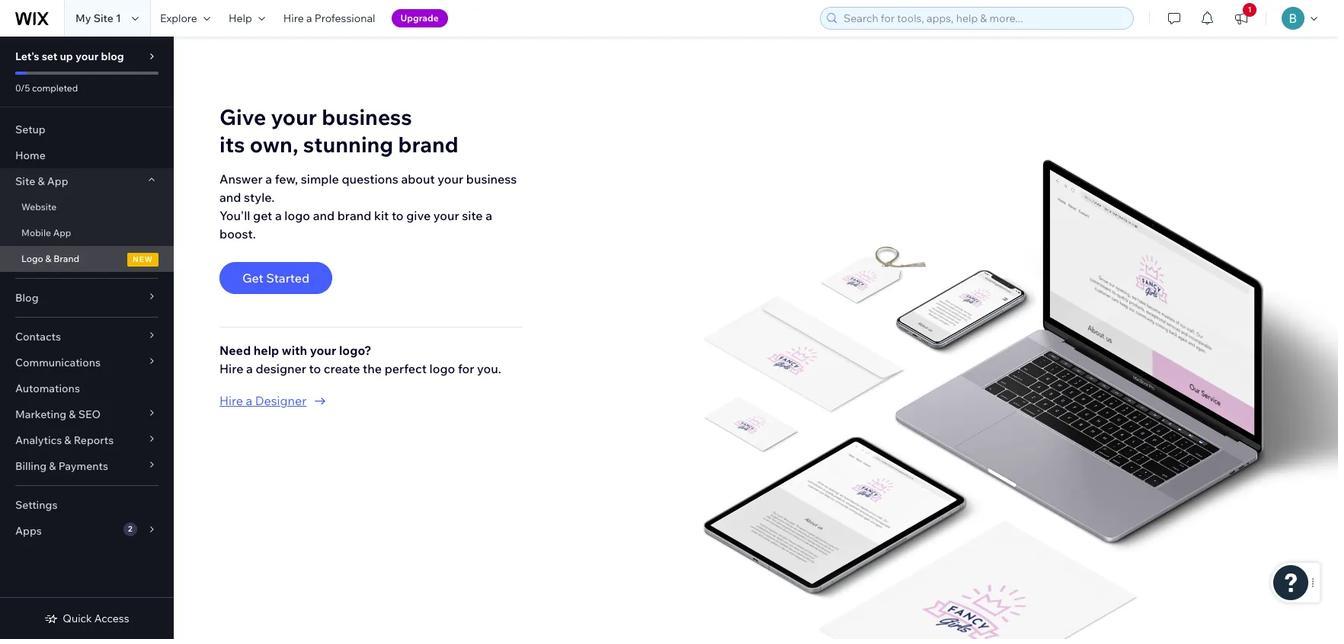Task type: vqa. For each thing, say whether or not it's contained in the screenshot.
logo in Answer a few, simple questions about your business and style. You'll get a logo and brand kit to give your site a boost.
yes



Task type: locate. For each thing, give the bounding box(es) containing it.
answer
[[219, 171, 263, 186]]

apps
[[15, 524, 42, 538]]

your right up
[[75, 50, 99, 63]]

1 horizontal spatial 1
[[1248, 5, 1252, 14]]

1
[[1248, 5, 1252, 14], [116, 11, 121, 25]]

hire inside need help with your logo? hire a designer to create the perfect logo for you.
[[219, 361, 243, 376]]

help button
[[219, 0, 274, 37]]

0 vertical spatial business
[[322, 103, 412, 130]]

logo
[[284, 208, 310, 223], [429, 361, 455, 376]]

and up 'you'll'
[[219, 189, 241, 205]]

to left create
[[309, 361, 321, 376]]

& for site
[[38, 174, 45, 188]]

logo left for
[[429, 361, 455, 376]]

few,
[[275, 171, 298, 186]]

mobile app link
[[0, 220, 174, 246]]

marketing
[[15, 408, 66, 421]]

contacts button
[[0, 324, 174, 350]]

business up site
[[466, 171, 517, 186]]

& for billing
[[49, 459, 56, 473]]

hire left designer
[[219, 393, 243, 408]]

the
[[363, 361, 382, 376]]

app
[[47, 174, 68, 188], [53, 227, 71, 238]]

0 horizontal spatial 1
[[116, 11, 121, 25]]

0 vertical spatial app
[[47, 174, 68, 188]]

a down need
[[246, 361, 253, 376]]

business inside answer a few, simple questions about your business and style. you'll get a logo and brand kit to give your site a boost.
[[466, 171, 517, 186]]

0 vertical spatial site
[[93, 11, 113, 25]]

0 horizontal spatial business
[[322, 103, 412, 130]]

let's
[[15, 50, 39, 63]]

logo inside answer a few, simple questions about your business and style. you'll get a logo and brand kit to give your site a boost.
[[284, 208, 310, 223]]

communications button
[[0, 350, 174, 376]]

1 horizontal spatial business
[[466, 171, 517, 186]]

Search for tools, apps, help & more... field
[[839, 8, 1128, 29]]

1 vertical spatial site
[[15, 174, 35, 188]]

a inside hire a professional link
[[306, 11, 312, 25]]

payments
[[58, 459, 108, 473]]

brand inside answer a few, simple questions about your business and style. you'll get a logo and brand kit to give your site a boost.
[[337, 208, 371, 223]]

site down home
[[15, 174, 35, 188]]

brand
[[398, 131, 459, 157], [337, 208, 371, 223]]

up
[[60, 50, 73, 63]]

sidebar element
[[0, 37, 174, 639]]

hire down need
[[219, 361, 243, 376]]

1 vertical spatial app
[[53, 227, 71, 238]]

communications
[[15, 356, 101, 370]]

a left professional at the top left of page
[[306, 11, 312, 25]]

logo inside need help with your logo? hire a designer to create the perfect logo for you.
[[429, 361, 455, 376]]

your up own,
[[271, 103, 317, 130]]

perfect
[[385, 361, 427, 376]]

0 vertical spatial logo
[[284, 208, 310, 223]]

boost.
[[219, 226, 256, 241]]

& right billing
[[49, 459, 56, 473]]

1 horizontal spatial logo
[[429, 361, 455, 376]]

seo
[[78, 408, 101, 421]]

& left reports
[[64, 434, 71, 447]]

1 vertical spatial brand
[[337, 208, 371, 223]]

1 vertical spatial business
[[466, 171, 517, 186]]

2 vertical spatial hire
[[219, 393, 243, 408]]

analytics & reports
[[15, 434, 114, 447]]

get
[[242, 270, 263, 285]]

for
[[458, 361, 474, 376]]

1 horizontal spatial and
[[313, 208, 335, 223]]

brand left kit
[[337, 208, 371, 223]]

blog
[[101, 50, 124, 63]]

my site 1
[[75, 11, 121, 25]]

billing & payments
[[15, 459, 108, 473]]

marketing & seo button
[[0, 402, 174, 427]]

0 vertical spatial hire
[[283, 11, 304, 25]]

upgrade
[[400, 12, 439, 24]]

completed
[[32, 82, 78, 94]]

& up website at the left of the page
[[38, 174, 45, 188]]

a left few,
[[265, 171, 272, 186]]

give your business its own, stunning brand
[[219, 103, 459, 157]]

designer
[[255, 393, 307, 408]]

0 horizontal spatial and
[[219, 189, 241, 205]]

and down simple
[[313, 208, 335, 223]]

to
[[392, 208, 404, 223], [309, 361, 321, 376]]

website
[[21, 201, 57, 213]]

your up create
[[310, 343, 336, 358]]

a left designer
[[246, 393, 252, 408]]

1 vertical spatial and
[[313, 208, 335, 223]]

& left seo
[[69, 408, 76, 421]]

hire
[[283, 11, 304, 25], [219, 361, 243, 376], [219, 393, 243, 408]]

& for logo
[[45, 253, 51, 264]]

0 horizontal spatial brand
[[337, 208, 371, 223]]

style.
[[244, 189, 275, 205]]

1 horizontal spatial to
[[392, 208, 404, 223]]

hire a designer
[[219, 393, 307, 408]]

hire right help button
[[283, 11, 304, 25]]

app inside dropdown button
[[47, 174, 68, 188]]

1 inside button
[[1248, 5, 1252, 14]]

1 vertical spatial logo
[[429, 361, 455, 376]]

0 horizontal spatial site
[[15, 174, 35, 188]]

1 horizontal spatial brand
[[398, 131, 459, 157]]

1 vertical spatial hire
[[219, 361, 243, 376]]

business up stunning
[[322, 103, 412, 130]]

simple
[[301, 171, 339, 186]]

setup
[[15, 123, 46, 136]]

to right kit
[[392, 208, 404, 223]]

settings link
[[0, 492, 174, 518]]

quick access
[[63, 612, 129, 626]]

& inside popup button
[[49, 459, 56, 473]]

hire inside button
[[219, 393, 243, 408]]

0 horizontal spatial logo
[[284, 208, 310, 223]]

questions
[[342, 171, 398, 186]]

1 vertical spatial to
[[309, 361, 321, 376]]

app up website at the left of the page
[[47, 174, 68, 188]]

0 vertical spatial to
[[392, 208, 404, 223]]

app right mobile
[[53, 227, 71, 238]]

logo right get at the top left
[[284, 208, 310, 223]]

a right get at the top left
[[275, 208, 282, 223]]

brand up about
[[398, 131, 459, 157]]

site
[[93, 11, 113, 25], [15, 174, 35, 188]]

settings
[[15, 498, 57, 512]]

& right logo
[[45, 253, 51, 264]]

a right site
[[486, 208, 492, 223]]

0 vertical spatial brand
[[398, 131, 459, 157]]

&
[[38, 174, 45, 188], [45, 253, 51, 264], [69, 408, 76, 421], [64, 434, 71, 447], [49, 459, 56, 473]]

0 horizontal spatial to
[[309, 361, 321, 376]]

help
[[228, 11, 252, 25]]

site right my at the left top of page
[[93, 11, 113, 25]]

contacts
[[15, 330, 61, 344]]

& inside 'popup button'
[[69, 408, 76, 421]]

your
[[75, 50, 99, 63], [271, 103, 317, 130], [438, 171, 463, 186], [433, 208, 459, 223], [310, 343, 336, 358]]

to inside answer a few, simple questions about your business and style. you'll get a logo and brand kit to give your site a boost.
[[392, 208, 404, 223]]



Task type: describe. For each thing, give the bounding box(es) containing it.
give
[[219, 103, 266, 130]]

set
[[42, 50, 57, 63]]

logo & brand
[[21, 253, 79, 264]]

get started
[[242, 270, 310, 285]]

& for analytics
[[64, 434, 71, 447]]

1 horizontal spatial site
[[93, 11, 113, 25]]

analytics
[[15, 434, 62, 447]]

explore
[[160, 11, 197, 25]]

automations
[[15, 382, 80, 395]]

a inside hire a designer button
[[246, 393, 252, 408]]

home link
[[0, 142, 174, 168]]

home
[[15, 149, 46, 162]]

mobile app
[[21, 227, 71, 238]]

hire for hire a professional
[[283, 11, 304, 25]]

new
[[133, 255, 153, 264]]

site inside site & app dropdown button
[[15, 174, 35, 188]]

automations link
[[0, 376, 174, 402]]

upgrade button
[[391, 9, 448, 27]]

logo?
[[339, 343, 371, 358]]

0/5 completed
[[15, 82, 78, 94]]

stunning
[[303, 131, 393, 157]]

blog
[[15, 291, 38, 305]]

site & app
[[15, 174, 68, 188]]

quick
[[63, 612, 92, 626]]

let's set up your blog
[[15, 50, 124, 63]]

your inside need help with your logo? hire a designer to create the perfect logo for you.
[[310, 343, 336, 358]]

my
[[75, 11, 91, 25]]

about
[[401, 171, 435, 186]]

analytics & reports button
[[0, 427, 174, 453]]

mobile
[[21, 227, 51, 238]]

brand inside give your business its own, stunning brand
[[398, 131, 459, 157]]

help
[[254, 343, 279, 358]]

own,
[[250, 131, 298, 157]]

2
[[128, 524, 132, 534]]

give
[[406, 208, 431, 223]]

reports
[[74, 434, 114, 447]]

a inside need help with your logo? hire a designer to create the perfect logo for you.
[[246, 361, 253, 376]]

brand
[[53, 253, 79, 264]]

get started button
[[219, 262, 332, 294]]

hire for hire a designer
[[219, 393, 243, 408]]

0/5
[[15, 82, 30, 94]]

need help with your logo? hire a designer to create the perfect logo for you.
[[219, 343, 501, 376]]

to inside need help with your logo? hire a designer to create the perfect logo for you.
[[309, 361, 321, 376]]

0 vertical spatial and
[[219, 189, 241, 205]]

marketing & seo
[[15, 408, 101, 421]]

& for marketing
[[69, 408, 76, 421]]

hire a professional
[[283, 11, 375, 25]]

you.
[[477, 361, 501, 376]]

logo
[[21, 253, 43, 264]]

your inside sidebar element
[[75, 50, 99, 63]]

hire a professional link
[[274, 0, 384, 37]]

billing
[[15, 459, 47, 473]]

started
[[266, 270, 310, 285]]

blog button
[[0, 285, 174, 311]]

get
[[253, 208, 272, 223]]

website link
[[0, 194, 174, 220]]

business inside give your business its own, stunning brand
[[322, 103, 412, 130]]

designer
[[256, 361, 306, 376]]

site
[[462, 208, 483, 223]]

need
[[219, 343, 251, 358]]

setup link
[[0, 117, 174, 142]]

your right about
[[438, 171, 463, 186]]

access
[[94, 612, 129, 626]]

create
[[324, 361, 360, 376]]

with
[[282, 343, 307, 358]]

1 button
[[1224, 0, 1258, 37]]

professional
[[314, 11, 375, 25]]

answer a few, simple questions about your business and style. you'll get a logo and brand kit to give your site a boost.
[[219, 171, 517, 241]]

your left site
[[433, 208, 459, 223]]

you'll
[[219, 208, 250, 223]]

its
[[219, 131, 245, 157]]

hire a designer button
[[219, 391, 523, 410]]

kit
[[374, 208, 389, 223]]

site & app button
[[0, 168, 174, 194]]

billing & payments button
[[0, 453, 174, 479]]

quick access button
[[44, 612, 129, 626]]

your inside give your business its own, stunning brand
[[271, 103, 317, 130]]



